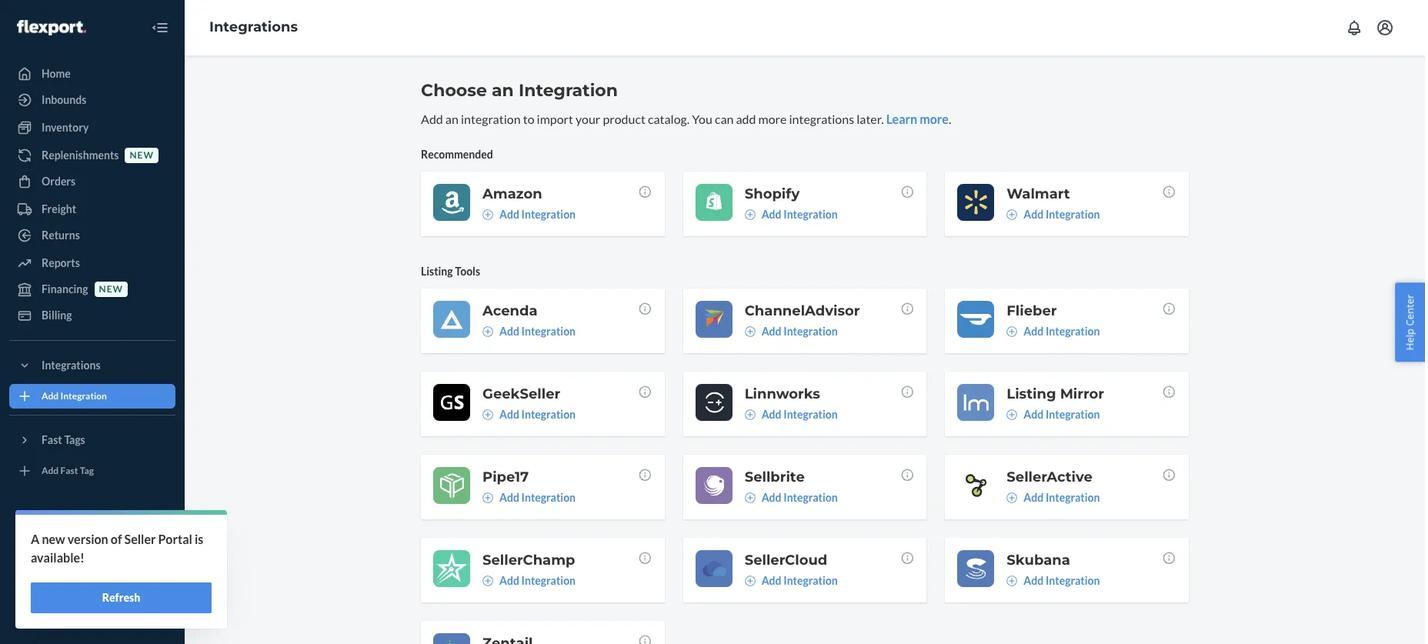 Task type: locate. For each thing, give the bounding box(es) containing it.
plus circle image down flieber
[[1007, 326, 1018, 337]]

integrations inside dropdown button
[[42, 359, 101, 372]]

add integration link for selleractive
[[1007, 490, 1100, 506]]

freight link
[[9, 197, 176, 222]]

2 vertical spatial new
[[42, 532, 65, 547]]

1 horizontal spatial integrations
[[209, 19, 298, 36]]

1 vertical spatial listing
[[1007, 386, 1057, 402]]

plus circle image down listing mirror
[[1007, 409, 1018, 420]]

add integration down listing mirror
[[1024, 408, 1100, 421]]

0 horizontal spatial help center
[[42, 580, 100, 593]]

integration for channeladvisor
[[784, 325, 838, 338]]

add integration down amazon
[[500, 208, 576, 221]]

plus circle image down acenda
[[483, 326, 493, 337]]

import
[[537, 112, 573, 126]]

add integration link for amazon
[[483, 207, 576, 222]]

talk
[[42, 554, 61, 567]]

product
[[603, 112, 646, 126]]

add integration down geekseller
[[500, 408, 576, 421]]

1 horizontal spatial more
[[920, 112, 949, 126]]

integration down mirror
[[1046, 408, 1100, 421]]

integration for amazon
[[522, 208, 576, 221]]

listing for listing tools
[[421, 265, 453, 278]]

add integration link
[[483, 207, 576, 222], [745, 207, 838, 222], [1007, 207, 1100, 222], [483, 324, 576, 339], [745, 324, 838, 339], [1007, 324, 1100, 339], [9, 384, 176, 409], [483, 407, 576, 422], [745, 407, 838, 422], [1007, 407, 1100, 422], [483, 490, 576, 506], [745, 490, 838, 506], [1007, 490, 1100, 506], [483, 573, 576, 589], [745, 573, 838, 589], [1007, 573, 1100, 589]]

plus circle image down pipe17
[[483, 493, 493, 503]]

plus circle image down geekseller
[[483, 409, 493, 420]]

add integration link down amazon
[[483, 207, 576, 222]]

add integration down shopify
[[762, 208, 838, 221]]

add
[[421, 112, 443, 126], [500, 208, 520, 221], [762, 208, 782, 221], [1024, 208, 1044, 221], [500, 325, 520, 338], [762, 325, 782, 338], [1024, 325, 1044, 338], [42, 391, 59, 402], [500, 408, 520, 421], [762, 408, 782, 421], [1024, 408, 1044, 421], [42, 465, 59, 477], [500, 491, 520, 504], [762, 491, 782, 504], [1024, 491, 1044, 504], [500, 574, 520, 587], [762, 574, 782, 587], [1024, 574, 1044, 587]]

open account menu image
[[1376, 18, 1395, 37]]

an for add
[[446, 112, 459, 126]]

add integration for sellerchamp
[[500, 574, 576, 587]]

add down listing mirror
[[1024, 408, 1044, 421]]

catalog.
[[648, 112, 690, 126]]

give feedback button
[[9, 601, 176, 626]]

2 more from the left
[[920, 112, 949, 126]]

add integration link down geekseller
[[483, 407, 576, 422]]

add integration link down the walmart
[[1007, 207, 1100, 222]]

1 vertical spatial center
[[67, 580, 100, 593]]

add integration link down linnworks
[[745, 407, 838, 422]]

add integration for linnworks
[[762, 408, 838, 421]]

of
[[111, 532, 122, 547]]

0 vertical spatial fast
[[42, 433, 62, 446]]

1 vertical spatial new
[[99, 284, 123, 295]]

add integration link down selleractive
[[1007, 490, 1100, 506]]

help center
[[1404, 294, 1417, 350], [42, 580, 100, 593]]

returns
[[42, 229, 80, 242]]

plus circle image for geekseller
[[483, 409, 493, 420]]

0 vertical spatial listing
[[421, 265, 453, 278]]

give feedback
[[42, 607, 112, 620]]

add down geekseller
[[500, 408, 520, 421]]

integration for shopify
[[784, 208, 838, 221]]

integration down acenda
[[522, 325, 576, 338]]

0 horizontal spatial help
[[42, 580, 64, 593]]

add integration link down shopify
[[745, 207, 838, 222]]

0 horizontal spatial listing
[[421, 265, 453, 278]]

add down linnworks
[[762, 408, 782, 421]]

sellbrite
[[745, 469, 805, 486]]

integration down the sellerchamp
[[522, 574, 576, 587]]

add down the sellerchamp
[[500, 574, 520, 587]]

home link
[[9, 62, 176, 86]]

orders link
[[9, 169, 176, 194]]

integration down shopify
[[784, 208, 838, 221]]

add
[[736, 112, 756, 126]]

plus circle image for linnworks
[[745, 409, 756, 420]]

plus circle image down the channeladvisor
[[745, 326, 756, 337]]

add for shopify
[[762, 208, 782, 221]]

integration down skubana
[[1046, 574, 1100, 587]]

plus circle image for acenda
[[483, 326, 493, 337]]

2 horizontal spatial new
[[130, 150, 154, 161]]

1 horizontal spatial center
[[1404, 294, 1417, 326]]

learn more button
[[886, 111, 949, 128]]

integrations
[[209, 19, 298, 36], [42, 359, 101, 372]]

0 vertical spatial new
[[130, 150, 154, 161]]

an
[[492, 80, 514, 101], [446, 112, 459, 126]]

integrations
[[789, 112, 854, 126]]

fast tags button
[[9, 428, 176, 453]]

integration for sellbrite
[[784, 491, 838, 504]]

add integration down the walmart
[[1024, 208, 1100, 221]]

add integration link down the sellercloud
[[745, 573, 838, 589]]

add for skubana
[[1024, 574, 1044, 587]]

can
[[715, 112, 734, 126]]

0 vertical spatial help center
[[1404, 294, 1417, 350]]

add integration link down the channeladvisor
[[745, 324, 838, 339]]

center
[[1404, 294, 1417, 326], [67, 580, 100, 593]]

plus circle image down selleractive
[[1007, 493, 1018, 503]]

integration down flieber
[[1046, 325, 1100, 338]]

add integration down the sellercloud
[[762, 574, 838, 587]]

plus circle image down shopify
[[745, 209, 756, 220]]

add integration down pipe17
[[500, 491, 576, 504]]

add for listing mirror
[[1024, 408, 1044, 421]]

add integration link down skubana
[[1007, 573, 1100, 589]]

fast left tags
[[42, 433, 62, 446]]

add down amazon
[[500, 208, 520, 221]]

add down sellbrite
[[762, 491, 782, 504]]

add down the sellercloud
[[762, 574, 782, 587]]

add down selleractive
[[1024, 491, 1044, 504]]

add integration link for linnworks
[[745, 407, 838, 422]]

billing
[[42, 309, 72, 322]]

add integration down flieber
[[1024, 325, 1100, 338]]

give
[[42, 607, 64, 620]]

help
[[1404, 328, 1417, 350], [42, 580, 64, 593]]

plus circle image down the sellerchamp
[[483, 576, 493, 586]]

1 horizontal spatial listing
[[1007, 386, 1057, 402]]

to inside button
[[63, 554, 74, 567]]

add integration for flieber
[[1024, 325, 1100, 338]]

add integration for shopify
[[762, 208, 838, 221]]

integration down the walmart
[[1046, 208, 1100, 221]]

1 horizontal spatial new
[[99, 284, 123, 295]]

add integration link down acenda
[[483, 324, 576, 339]]

an up integration
[[492, 80, 514, 101]]

integration for linnworks
[[784, 408, 838, 421]]

add integration down the sellerchamp
[[500, 574, 576, 587]]

more right add
[[759, 112, 787, 126]]

add down the channeladvisor
[[762, 325, 782, 338]]

add down the walmart
[[1024, 208, 1044, 221]]

integration down the channeladvisor
[[784, 325, 838, 338]]

integration down pipe17
[[522, 491, 576, 504]]

add integration down the channeladvisor
[[762, 325, 838, 338]]

support
[[76, 554, 114, 567]]

to left import
[[523, 112, 535, 126]]

integration down sellbrite
[[784, 491, 838, 504]]

add integration for selleractive
[[1024, 491, 1100, 504]]

geekseller
[[483, 386, 561, 402]]

open notifications image
[[1346, 18, 1364, 37]]

add down acenda
[[500, 325, 520, 338]]

plus circle image
[[483, 209, 493, 220], [483, 326, 493, 337], [745, 326, 756, 337], [483, 409, 493, 420], [1007, 409, 1018, 420], [745, 493, 756, 503]]

0 vertical spatial an
[[492, 80, 514, 101]]

integration down geekseller
[[522, 408, 576, 421]]

integration
[[461, 112, 521, 126]]

fast
[[42, 433, 62, 446], [60, 465, 78, 477]]

new right a at the left bottom of page
[[42, 532, 65, 547]]

1 vertical spatial integrations
[[42, 359, 101, 372]]

.
[[949, 112, 952, 126]]

is
[[195, 532, 203, 547]]

add for sellercloud
[[762, 574, 782, 587]]

fast left tag
[[60, 465, 78, 477]]

skubana
[[1007, 552, 1071, 569]]

replenishments
[[42, 149, 119, 162]]

settings
[[42, 528, 81, 541]]

add integration for amazon
[[500, 208, 576, 221]]

orders
[[42, 175, 76, 188]]

amazon
[[483, 185, 542, 202]]

inbounds
[[42, 93, 86, 106]]

listing left tools
[[421, 265, 453, 278]]

integration for sellerchamp
[[522, 574, 576, 587]]

0 vertical spatial help
[[1404, 328, 1417, 350]]

add integration for acenda
[[500, 325, 576, 338]]

reports
[[42, 256, 80, 269]]

plus circle image for skubana
[[1007, 576, 1018, 586]]

0 vertical spatial center
[[1404, 294, 1417, 326]]

new up orders link
[[130, 150, 154, 161]]

add integration
[[500, 208, 576, 221], [762, 208, 838, 221], [1024, 208, 1100, 221], [500, 325, 576, 338], [762, 325, 838, 338], [1024, 325, 1100, 338], [42, 391, 107, 402], [500, 408, 576, 421], [762, 408, 838, 421], [1024, 408, 1100, 421], [500, 491, 576, 504], [762, 491, 838, 504], [1024, 491, 1100, 504], [500, 574, 576, 587], [762, 574, 838, 587], [1024, 574, 1100, 587]]

integration down linnworks
[[784, 408, 838, 421]]

an down choose
[[446, 112, 459, 126]]

integration for flieber
[[1046, 325, 1100, 338]]

1 vertical spatial to
[[63, 554, 74, 567]]

1 vertical spatial fast
[[60, 465, 78, 477]]

integration for acenda
[[522, 325, 576, 338]]

integration up import
[[519, 80, 618, 101]]

add down flieber
[[1024, 325, 1044, 338]]

add fast tag
[[42, 465, 94, 477]]

listing
[[421, 265, 453, 278], [1007, 386, 1057, 402]]

add integration link down the sellerchamp
[[483, 573, 576, 589]]

new
[[130, 150, 154, 161], [99, 284, 123, 295], [42, 532, 65, 547]]

add integration down sellbrite
[[762, 491, 838, 504]]

close navigation image
[[151, 18, 169, 37]]

add down skubana
[[1024, 574, 1044, 587]]

returns link
[[9, 223, 176, 248]]

0 horizontal spatial to
[[63, 554, 74, 567]]

1 horizontal spatial to
[[523, 112, 535, 126]]

0 horizontal spatial integrations
[[42, 359, 101, 372]]

1 vertical spatial help
[[42, 580, 64, 593]]

plus circle image down sellbrite
[[745, 493, 756, 503]]

add integration down skubana
[[1024, 574, 1100, 587]]

1 vertical spatial an
[[446, 112, 459, 126]]

more right learn
[[920, 112, 949, 126]]

plus circle image down linnworks
[[745, 409, 756, 420]]

refresh button
[[31, 583, 212, 613]]

plus circle image down amazon
[[483, 209, 493, 220]]

mirror
[[1060, 386, 1105, 402]]

add integration link down pipe17
[[483, 490, 576, 506]]

plus circle image down the sellercloud
[[745, 576, 756, 586]]

portal
[[158, 532, 192, 547]]

talk to support
[[42, 554, 114, 567]]

add an integration to import your product catalog. you can add more integrations later. learn more .
[[421, 112, 952, 126]]

new down the reports link at the top of page
[[99, 284, 123, 295]]

add integration down selleractive
[[1024, 491, 1100, 504]]

add down pipe17
[[500, 491, 520, 504]]

integration down selleractive
[[1046, 491, 1100, 504]]

more
[[759, 112, 787, 126], [920, 112, 949, 126]]

0 horizontal spatial more
[[759, 112, 787, 126]]

linnworks
[[745, 386, 820, 402]]

add integration link down flieber
[[1007, 324, 1100, 339]]

1 horizontal spatial help center
[[1404, 294, 1417, 350]]

choose an integration
[[421, 80, 618, 101]]

add integration link down listing mirror
[[1007, 407, 1100, 422]]

fast inside dropdown button
[[42, 433, 62, 446]]

listing left mirror
[[1007, 386, 1057, 402]]

0 horizontal spatial an
[[446, 112, 459, 126]]

add integration link for walmart
[[1007, 207, 1100, 222]]

plus circle image for sellercloud
[[745, 576, 756, 586]]

add down fast tags
[[42, 465, 59, 477]]

add integration link for geekseller
[[483, 407, 576, 422]]

inventory
[[42, 121, 89, 134]]

add down choose
[[421, 112, 443, 126]]

integration for selleractive
[[1046, 491, 1100, 504]]

1 horizontal spatial help
[[1404, 328, 1417, 350]]

integration down the sellercloud
[[784, 574, 838, 587]]

add integration down acenda
[[500, 325, 576, 338]]

plus circle image down skubana
[[1007, 576, 1018, 586]]

to
[[523, 112, 535, 126], [63, 554, 74, 567]]

add down shopify
[[762, 208, 782, 221]]

seller
[[124, 532, 156, 547]]

center inside button
[[1404, 294, 1417, 326]]

tools
[[455, 265, 480, 278]]

listing mirror
[[1007, 386, 1105, 402]]

add integration down linnworks
[[762, 408, 838, 421]]

1 horizontal spatial an
[[492, 80, 514, 101]]

choose
[[421, 80, 487, 101]]

add for channeladvisor
[[762, 325, 782, 338]]

add integration link down sellbrite
[[745, 490, 838, 506]]

integration
[[519, 80, 618, 101], [522, 208, 576, 221], [784, 208, 838, 221], [1046, 208, 1100, 221], [522, 325, 576, 338], [784, 325, 838, 338], [1046, 325, 1100, 338], [60, 391, 107, 402], [522, 408, 576, 421], [784, 408, 838, 421], [1046, 408, 1100, 421], [522, 491, 576, 504], [784, 491, 838, 504], [1046, 491, 1100, 504], [522, 574, 576, 587], [784, 574, 838, 587], [1046, 574, 1100, 587]]

integrations button
[[9, 353, 176, 378]]

integration down amazon
[[522, 208, 576, 221]]

plus circle image for listing mirror
[[1007, 409, 1018, 420]]

plus circle image
[[745, 209, 756, 220], [1007, 209, 1018, 220], [1007, 326, 1018, 337], [745, 409, 756, 420], [483, 493, 493, 503], [1007, 493, 1018, 503], [483, 576, 493, 586], [745, 576, 756, 586], [1007, 576, 1018, 586]]

plus circle image down the walmart
[[1007, 209, 1018, 220]]

to right the talk
[[63, 554, 74, 567]]

add integration link for acenda
[[483, 324, 576, 339]]

0 horizontal spatial new
[[42, 532, 65, 547]]

inbounds link
[[9, 88, 176, 112]]

talk to support button
[[9, 549, 176, 573]]



Task type: describe. For each thing, give the bounding box(es) containing it.
listing tools
[[421, 265, 480, 278]]

plus circle image for amazon
[[483, 209, 493, 220]]

add fast tag link
[[9, 459, 176, 483]]

add for sellerchamp
[[500, 574, 520, 587]]

add for selleractive
[[1024, 491, 1044, 504]]

help center link
[[9, 575, 176, 600]]

your
[[576, 112, 601, 126]]

available!
[[31, 550, 85, 565]]

new for replenishments
[[130, 150, 154, 161]]

plus circle image for sellbrite
[[745, 493, 756, 503]]

add for linnworks
[[762, 408, 782, 421]]

you
[[692, 112, 713, 126]]

pipe17
[[483, 469, 529, 486]]

add for geekseller
[[500, 408, 520, 421]]

add integration for skubana
[[1024, 574, 1100, 587]]

learn
[[886, 112, 918, 126]]

listing for listing mirror
[[1007, 386, 1057, 402]]

acenda
[[483, 302, 538, 319]]

add for sellbrite
[[762, 491, 782, 504]]

add integration link down integrations dropdown button
[[9, 384, 176, 409]]

settings link
[[9, 523, 176, 547]]

integration for listing mirror
[[1046, 408, 1100, 421]]

flieber
[[1007, 302, 1057, 319]]

add for flieber
[[1024, 325, 1044, 338]]

freight
[[42, 202, 76, 216]]

sellerchamp
[[483, 552, 575, 569]]

plus circle image for shopify
[[745, 209, 756, 220]]

add integration link for listing mirror
[[1007, 407, 1100, 422]]

help center inside button
[[1404, 294, 1417, 350]]

new for financing
[[99, 284, 123, 295]]

a new version of seller portal is available!
[[31, 532, 203, 565]]

recommended
[[421, 148, 493, 161]]

tags
[[64, 433, 85, 446]]

add integration for pipe17
[[500, 491, 576, 504]]

0 vertical spatial to
[[523, 112, 535, 126]]

integration for pipe17
[[522, 491, 576, 504]]

plus circle image for pipe17
[[483, 493, 493, 503]]

home
[[42, 67, 71, 80]]

0 vertical spatial integrations
[[209, 19, 298, 36]]

inventory link
[[9, 115, 176, 140]]

add integration link for flieber
[[1007, 324, 1100, 339]]

plus circle image for walmart
[[1007, 209, 1018, 220]]

help inside 'help center' button
[[1404, 328, 1417, 350]]

plus circle image for selleractive
[[1007, 493, 1018, 503]]

a
[[31, 532, 40, 547]]

billing link
[[9, 303, 176, 328]]

integration down integrations dropdown button
[[60, 391, 107, 402]]

refresh
[[102, 591, 140, 604]]

integration for skubana
[[1046, 574, 1100, 587]]

financing
[[42, 282, 88, 296]]

add for walmart
[[1024, 208, 1044, 221]]

integrations link
[[209, 19, 298, 36]]

plus circle image for sellerchamp
[[483, 576, 493, 586]]

plus circle image for channeladvisor
[[745, 326, 756, 337]]

add for amazon
[[500, 208, 520, 221]]

add integration for sellbrite
[[762, 491, 838, 504]]

version
[[68, 532, 108, 547]]

add integration link for sellbrite
[[745, 490, 838, 506]]

channeladvisor
[[745, 302, 860, 319]]

add for acenda
[[500, 325, 520, 338]]

reports link
[[9, 251, 176, 276]]

sellercloud
[[745, 552, 828, 569]]

0 horizontal spatial center
[[67, 580, 100, 593]]

an for choose
[[492, 80, 514, 101]]

add integration link for shopify
[[745, 207, 838, 222]]

add integration link for sellerchamp
[[483, 573, 576, 589]]

add integration down integrations dropdown button
[[42, 391, 107, 402]]

fast tags
[[42, 433, 85, 446]]

add up fast tags
[[42, 391, 59, 402]]

shopify
[[745, 185, 800, 202]]

add integration link for skubana
[[1007, 573, 1100, 589]]

add for pipe17
[[500, 491, 520, 504]]

selleractive
[[1007, 469, 1093, 486]]

flexport logo image
[[17, 20, 86, 35]]

help center button
[[1396, 283, 1426, 362]]

add integration for geekseller
[[500, 408, 576, 421]]

new inside a new version of seller portal is available!
[[42, 532, 65, 547]]

walmart
[[1007, 185, 1070, 202]]

1 more from the left
[[759, 112, 787, 126]]

help inside help center link
[[42, 580, 64, 593]]

integration for sellercloud
[[784, 574, 838, 587]]

add integration link for pipe17
[[483, 490, 576, 506]]

1 vertical spatial help center
[[42, 580, 100, 593]]

integration for walmart
[[1046, 208, 1100, 221]]

add integration link for channeladvisor
[[745, 324, 838, 339]]

add integration for walmart
[[1024, 208, 1100, 221]]

add integration for listing mirror
[[1024, 408, 1100, 421]]

feedback
[[66, 607, 112, 620]]

add integration for channeladvisor
[[762, 325, 838, 338]]

plus circle image for flieber
[[1007, 326, 1018, 337]]

integration for geekseller
[[522, 408, 576, 421]]

tag
[[80, 465, 94, 477]]

add integration for sellercloud
[[762, 574, 838, 587]]

later.
[[857, 112, 884, 126]]

add integration link for sellercloud
[[745, 573, 838, 589]]



Task type: vqa. For each thing, say whether or not it's contained in the screenshot.
all on the bottom right of page
no



